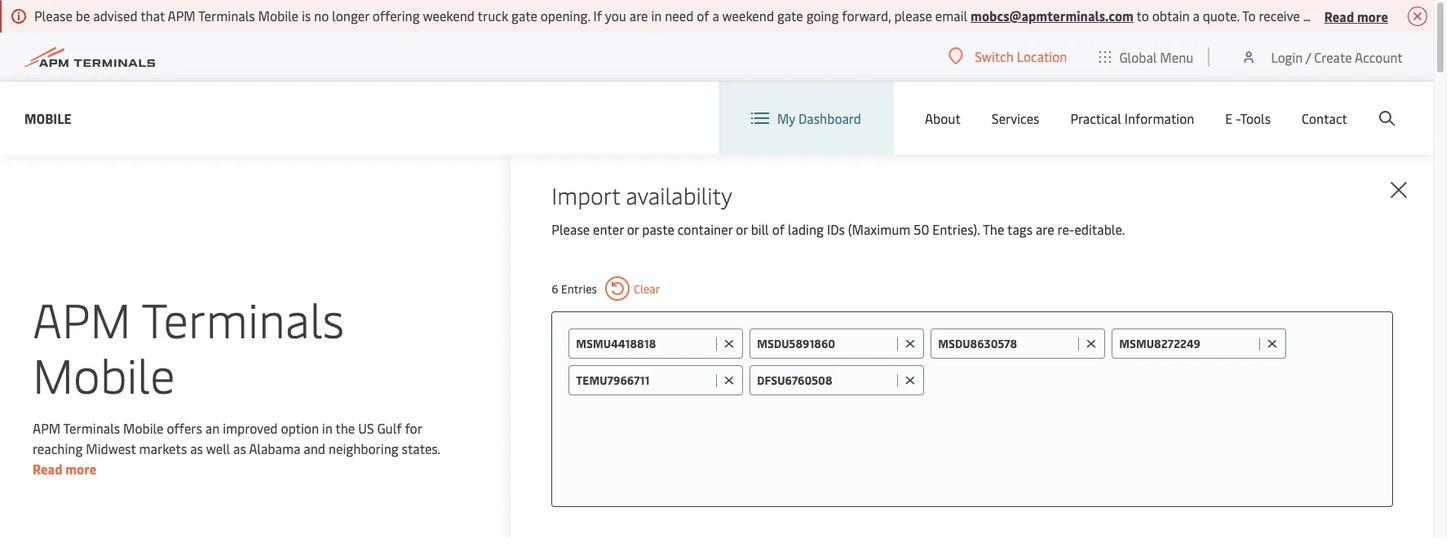Task type: locate. For each thing, give the bounding box(es) containing it.
1 horizontal spatial read
[[1325, 7, 1354, 25]]

terminals inside apm terminals mobile offers an improved option in the us gulf for reaching midwest markets as well as alabama and neighboring states. read more
[[63, 419, 120, 437]]

or right close alert "icon" at the right of page
[[1436, 7, 1446, 24]]

1 vertical spatial please
[[552, 220, 590, 238]]

menu
[[1160, 48, 1194, 66]]

0 horizontal spatial as
[[190, 439, 203, 457]]

1 horizontal spatial of
[[772, 220, 785, 238]]

are right you
[[630, 7, 648, 24]]

please for please enter or paste container or bill of lading ids (maximum 50 entries). the tags are re-editable.
[[552, 220, 590, 238]]

0 vertical spatial please
[[34, 7, 72, 24]]

lading
[[788, 220, 824, 238]]

e -tools button
[[1226, 82, 1271, 155]]

my dashboard
[[777, 109, 861, 127]]

more down reaching
[[65, 460, 96, 478]]

are
[[630, 7, 648, 24], [1036, 220, 1055, 238]]

import
[[552, 179, 620, 210]]

1 horizontal spatial more
[[1357, 7, 1388, 25]]

read
[[1325, 7, 1354, 25], [33, 460, 62, 478]]

1 entered id text field from the left
[[576, 336, 712, 352]]

receive
[[1259, 7, 1300, 24]]

are left re-
[[1036, 220, 1055, 238]]

read more link
[[33, 460, 96, 478]]

2 vertical spatial terminals
[[63, 419, 120, 437]]

0 horizontal spatial entered id text field
[[576, 336, 712, 352]]

global
[[1120, 48, 1157, 66]]

apm inside apm terminals mobile
[[33, 286, 131, 350]]

for
[[405, 419, 422, 437]]

of right need
[[697, 7, 709, 24]]

option
[[281, 419, 319, 437]]

mobile
[[258, 7, 299, 24], [24, 109, 72, 127], [33, 341, 175, 406], [123, 419, 164, 437]]

read up login / create account
[[1325, 7, 1354, 25]]

to
[[1137, 7, 1149, 24]]

mobile inside apm terminals mobile
[[33, 341, 175, 406]]

1 vertical spatial are
[[1036, 220, 1055, 238]]

1 vertical spatial in
[[322, 419, 333, 437]]

0 horizontal spatial weekend
[[423, 7, 475, 24]]

0 vertical spatial read
[[1325, 7, 1354, 25]]

1 horizontal spatial entered id text field
[[1120, 336, 1256, 352]]

0 horizontal spatial or
[[627, 220, 639, 238]]

2 entered id text field from the left
[[1120, 336, 1256, 352]]

advised
[[93, 7, 138, 24]]

future
[[1303, 7, 1340, 24]]

my
[[777, 109, 795, 127]]

a
[[713, 7, 719, 24], [1193, 7, 1200, 24]]

as right well
[[233, 439, 246, 457]]

states.
[[402, 439, 440, 457]]

reaching
[[33, 439, 83, 457]]

of right bill
[[772, 220, 785, 238]]

0 vertical spatial of
[[697, 7, 709, 24]]

1 horizontal spatial in
[[651, 7, 662, 24]]

1 as from the left
[[190, 439, 203, 457]]

read down reaching
[[33, 460, 62, 478]]

2 horizontal spatial or
[[1436, 7, 1446, 24]]

1 a from the left
[[713, 7, 719, 24]]

weekend right need
[[722, 7, 774, 24]]

apm inside apm terminals mobile offers an improved option in the us gulf for reaching midwest markets as well as alabama and neighboring states. read more
[[33, 419, 60, 437]]

0 horizontal spatial in
[[322, 419, 333, 437]]

0 horizontal spatial of
[[697, 7, 709, 24]]

0 horizontal spatial more
[[65, 460, 96, 478]]

about button
[[925, 82, 961, 155]]

going
[[807, 7, 839, 24]]

please down 'import'
[[552, 220, 590, 238]]

in
[[651, 7, 662, 24], [322, 419, 333, 437]]

entries).
[[933, 220, 980, 238]]

0 horizontal spatial gate
[[512, 7, 538, 24]]

you
[[605, 7, 626, 24]]

1 horizontal spatial as
[[233, 439, 246, 457]]

1 vertical spatial read
[[33, 460, 62, 478]]

1 gate from the left
[[512, 7, 538, 24]]

gulf
[[377, 419, 402, 437]]

create
[[1314, 48, 1352, 66]]

as left well
[[190, 439, 203, 457]]

1 horizontal spatial please
[[552, 220, 590, 238]]

0 vertical spatial apm
[[168, 7, 195, 24]]

2 vertical spatial apm
[[33, 419, 60, 437]]

1 horizontal spatial weekend
[[722, 7, 774, 24]]

email right via
[[1401, 7, 1433, 24]]

no
[[314, 7, 329, 24]]

via
[[1381, 7, 1398, 24]]

1 vertical spatial apm
[[33, 286, 131, 350]]

0 horizontal spatial a
[[713, 7, 719, 24]]

-
[[1236, 109, 1240, 127]]

a right obtain
[[1193, 7, 1200, 24]]

apm
[[168, 7, 195, 24], [33, 286, 131, 350], [33, 419, 60, 437]]

read inside apm terminals mobile offers an improved option in the us gulf for reaching midwest markets as well as alabama and neighboring states. read more
[[33, 460, 62, 478]]

is
[[302, 7, 311, 24]]

or left bill
[[736, 220, 748, 238]]

Entered ID text field
[[576, 336, 712, 352], [1120, 336, 1256, 352]]

an
[[205, 419, 220, 437]]

read inside button
[[1325, 7, 1354, 25]]

terminals
[[198, 7, 255, 24], [142, 286, 344, 350], [63, 419, 120, 437]]

0 vertical spatial more
[[1357, 7, 1388, 25]]

read more button
[[1325, 6, 1388, 26]]

weekend
[[423, 7, 475, 24], [722, 7, 774, 24]]

more up 'account'
[[1357, 7, 1388, 25]]

1 horizontal spatial email
[[1401, 7, 1433, 24]]

0 horizontal spatial are
[[630, 7, 648, 24]]

or right 'enter'
[[627, 220, 639, 238]]

availability
[[626, 179, 732, 210]]

login
[[1271, 48, 1303, 66]]

1 horizontal spatial gate
[[777, 7, 803, 24]]

mobile link
[[24, 108, 72, 128]]

a right need
[[713, 7, 719, 24]]

please left be
[[34, 7, 72, 24]]

close alert image
[[1408, 7, 1428, 26]]

0 horizontal spatial email
[[936, 7, 968, 24]]

gate left going
[[777, 7, 803, 24]]

1 vertical spatial more
[[65, 460, 96, 478]]

email right please
[[936, 7, 968, 24]]

clear
[[634, 281, 660, 297]]

email
[[936, 7, 968, 24], [1401, 7, 1433, 24]]

1 vertical spatial terminals
[[142, 286, 344, 350]]

neighboring
[[329, 439, 399, 457]]

gate right truck
[[512, 7, 538, 24]]

0 vertical spatial in
[[651, 7, 662, 24]]

more
[[1357, 7, 1388, 25], [65, 460, 96, 478]]

weekend left truck
[[423, 7, 475, 24]]

in left "the"
[[322, 419, 333, 437]]

in left need
[[651, 7, 662, 24]]

login / create account
[[1271, 48, 1403, 66]]

0 vertical spatial are
[[630, 7, 648, 24]]

1 weekend from the left
[[423, 7, 475, 24]]

more inside apm terminals mobile offers an improved option in the us gulf for reaching midwest markets as well as alabama and neighboring states. read more
[[65, 460, 96, 478]]

terminals inside apm terminals mobile
[[142, 286, 344, 350]]

that
[[140, 7, 165, 24]]

longer
[[332, 7, 369, 24]]

0 horizontal spatial read
[[33, 460, 62, 478]]

and
[[304, 439, 325, 457]]

2 as from the left
[[233, 439, 246, 457]]

location
[[1017, 47, 1067, 65]]

apm for apm terminals mobile offers an improved option in the us gulf for reaching midwest markets as well as alabama and neighboring states. read more
[[33, 419, 60, 437]]

0 horizontal spatial please
[[34, 7, 72, 24]]

obtain
[[1152, 7, 1190, 24]]

1 horizontal spatial a
[[1193, 7, 1200, 24]]

gate
[[512, 7, 538, 24], [777, 7, 803, 24]]

enter
[[593, 220, 624, 238]]

Entered ID text field
[[757, 336, 894, 352], [938, 336, 1075, 352], [576, 373, 712, 388], [757, 373, 894, 388]]



Task type: describe. For each thing, give the bounding box(es) containing it.
contact
[[1302, 109, 1348, 127]]

1 horizontal spatial are
[[1036, 220, 1055, 238]]

need
[[665, 7, 694, 24]]

e
[[1226, 109, 1233, 127]]

2 a from the left
[[1193, 7, 1200, 24]]

read more
[[1325, 7, 1388, 25]]

clear button
[[605, 277, 660, 301]]

alabama
[[249, 439, 300, 457]]

well
[[206, 439, 230, 457]]

tags
[[1007, 220, 1033, 238]]

terminals for apm terminals mobile offers an improved option in the us gulf for reaching midwest markets as well as alabama and neighboring states. read more
[[63, 419, 120, 437]]

6 entries
[[552, 281, 597, 297]]

paste
[[642, 220, 675, 238]]

1 email from the left
[[936, 7, 968, 24]]

global menu button
[[1084, 32, 1210, 81]]

please
[[894, 7, 932, 24]]

2 gate from the left
[[777, 7, 803, 24]]

apm terminals mobile
[[33, 286, 344, 406]]

more inside read more button
[[1357, 7, 1388, 25]]

alerts
[[1343, 7, 1378, 24]]

mobile secondary image
[[88, 415, 374, 538]]

0 vertical spatial terminals
[[198, 7, 255, 24]]

/
[[1306, 48, 1311, 66]]

login / create account link
[[1241, 33, 1403, 81]]

offers
[[167, 419, 202, 437]]

mobile inside apm terminals mobile offers an improved option in the us gulf for reaching midwest markets as well as alabama and neighboring states. read more
[[123, 419, 164, 437]]

forward,
[[842, 7, 891, 24]]

my dashboard button
[[751, 82, 861, 155]]

(maximum
[[848, 220, 911, 238]]

global menu
[[1120, 48, 1194, 66]]

entries
[[561, 281, 597, 297]]

please enter or paste container or bill of lading ids (maximum 50 entries). the tags are re-editable.
[[552, 220, 1125, 238]]

the
[[336, 419, 355, 437]]

be
[[76, 7, 90, 24]]

about
[[925, 109, 961, 127]]

2 weekend from the left
[[722, 7, 774, 24]]

bill
[[751, 220, 769, 238]]

1 vertical spatial of
[[772, 220, 785, 238]]

truck
[[478, 7, 508, 24]]

switch
[[975, 47, 1014, 65]]

e -tools
[[1226, 109, 1271, 127]]

mobcs@apmterminals.com
[[971, 7, 1134, 24]]

practical information button
[[1071, 82, 1195, 155]]

the
[[983, 220, 1005, 238]]

terminals for apm terminals mobile
[[142, 286, 344, 350]]

ids
[[827, 220, 845, 238]]

improved
[[223, 419, 278, 437]]

practical information
[[1071, 109, 1195, 127]]

please be advised that apm terminals mobile is no longer offering weekend truck gate opening. if you are in need of a weekend gate going forward, please email mobcs@apmterminals.com to obtain a quote. to receive future alerts via email or
[[34, 7, 1446, 24]]

1 horizontal spatial or
[[736, 220, 748, 238]]

editable.
[[1075, 220, 1125, 238]]

information
[[1125, 109, 1195, 127]]

dashboard
[[799, 109, 861, 127]]

offering
[[373, 7, 420, 24]]

please for please be advised that apm terminals mobile is no longer offering weekend truck gate opening. if you are in need of a weekend gate going forward, please email mobcs@apmterminals.com to obtain a quote. to receive future alerts via email or
[[34, 7, 72, 24]]

switch location button
[[949, 47, 1067, 65]]

2 email from the left
[[1401, 7, 1433, 24]]

50
[[914, 220, 929, 238]]

switch location
[[975, 47, 1067, 65]]

re-
[[1058, 220, 1075, 238]]

tools
[[1240, 109, 1271, 127]]

if
[[594, 7, 602, 24]]

quote. to
[[1203, 7, 1256, 24]]

import availability
[[552, 179, 732, 210]]

contact button
[[1302, 82, 1348, 155]]

account
[[1355, 48, 1403, 66]]

opening.
[[541, 7, 590, 24]]

services
[[992, 109, 1040, 127]]

practical
[[1071, 109, 1122, 127]]

container
[[678, 220, 733, 238]]

us
[[358, 419, 374, 437]]

apm for apm terminals mobile
[[33, 286, 131, 350]]

6
[[552, 281, 558, 297]]

in inside apm terminals mobile offers an improved option in the us gulf for reaching midwest markets as well as alabama and neighboring states. read more
[[322, 419, 333, 437]]

mobcs@apmterminals.com link
[[971, 7, 1134, 24]]

services button
[[992, 82, 1040, 155]]

markets
[[139, 439, 187, 457]]

midwest
[[86, 439, 136, 457]]

apm terminals mobile offers an improved option in the us gulf for reaching midwest markets as well as alabama and neighboring states. read more
[[33, 419, 440, 478]]



Task type: vqa. For each thing, say whether or not it's contained in the screenshot.
are to the right
yes



